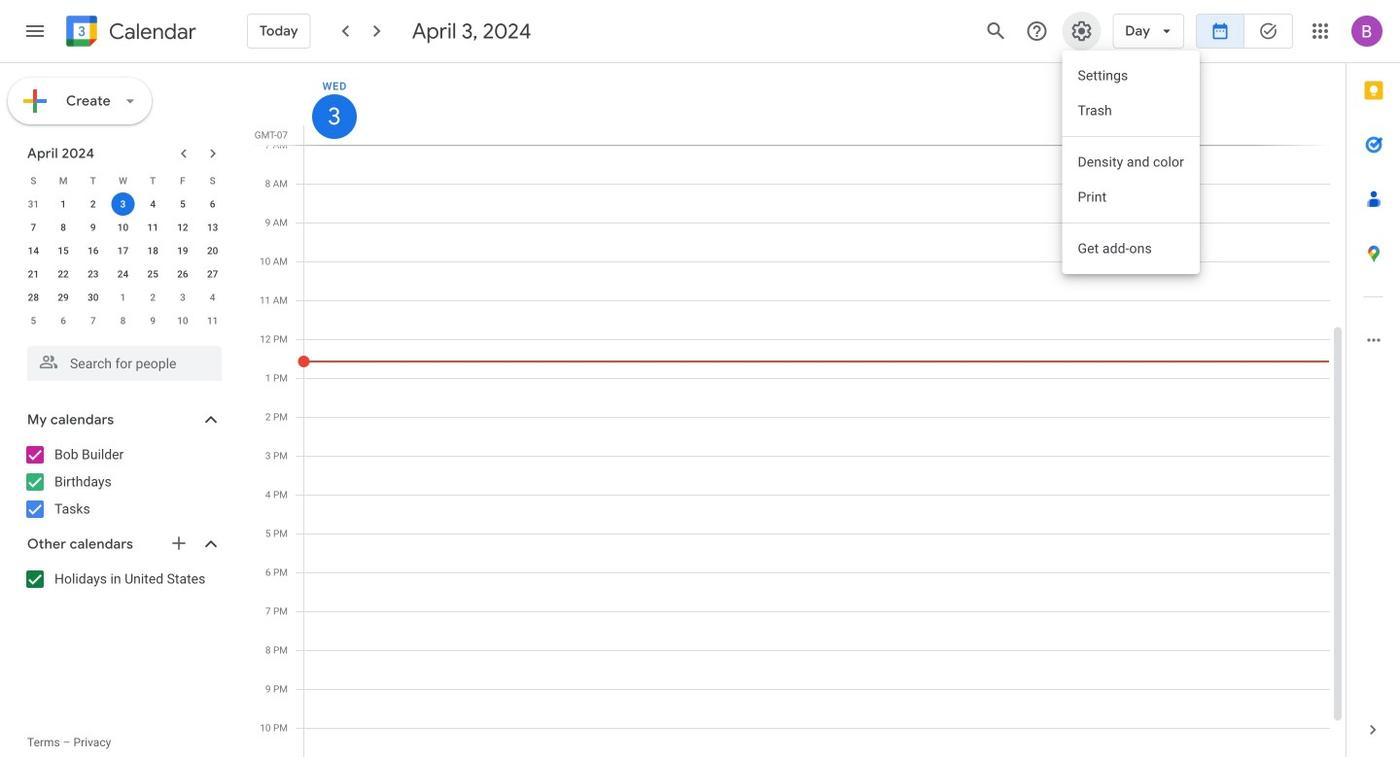 Task type: locate. For each thing, give the bounding box(es) containing it.
17 element
[[111, 239, 135, 263]]

23 element
[[81, 263, 105, 286]]

12 element
[[171, 216, 194, 239]]

6 element
[[201, 193, 224, 216]]

13 element
[[201, 216, 224, 239]]

3 row from the top
[[18, 216, 228, 239]]

tab list
[[1347, 63, 1400, 703]]

28 element
[[22, 286, 45, 309]]

may 2 element
[[141, 286, 165, 309]]

10 element
[[111, 216, 135, 239]]

cell
[[108, 193, 138, 216]]

may 3 element
[[171, 286, 194, 309]]

grid
[[249, 63, 1346, 757]]

add other calendars image
[[169, 534, 189, 553]]

heading inside the calendar element
[[105, 20, 196, 43]]

15 element
[[52, 239, 75, 263]]

march 31 element
[[22, 193, 45, 216]]

column header
[[303, 63, 1330, 145]]

19 element
[[171, 239, 194, 263]]

4 row from the top
[[18, 239, 228, 263]]

22 element
[[52, 263, 75, 286]]

8 element
[[52, 216, 75, 239]]

row
[[18, 169, 228, 193], [18, 193, 228, 216], [18, 216, 228, 239], [18, 239, 228, 263], [18, 263, 228, 286], [18, 286, 228, 309], [18, 309, 228, 333]]

row group
[[18, 193, 228, 333]]

9 element
[[81, 216, 105, 239]]

None search field
[[0, 338, 241, 381]]

may 8 element
[[111, 309, 135, 333]]

18 element
[[141, 239, 165, 263]]

calendar element
[[62, 12, 196, 54]]

30 element
[[81, 286, 105, 309]]

wednesday, april 3, today element
[[312, 94, 357, 139]]

2 row from the top
[[18, 193, 228, 216]]

26 element
[[171, 263, 194, 286]]

may 5 element
[[22, 309, 45, 333]]

7 row from the top
[[18, 309, 228, 333]]

Search for people text field
[[39, 346, 210, 381]]

may 4 element
[[201, 286, 224, 309]]

heading
[[105, 20, 196, 43]]

may 7 element
[[81, 309, 105, 333]]

cell inside april 2024 grid
[[108, 193, 138, 216]]

april 2024 grid
[[18, 169, 228, 333]]

11 element
[[141, 216, 165, 239]]



Task type: describe. For each thing, give the bounding box(es) containing it.
20 element
[[201, 239, 224, 263]]

1 row from the top
[[18, 169, 228, 193]]

2 element
[[81, 193, 105, 216]]

14 element
[[22, 239, 45, 263]]

my calendars list
[[4, 440, 241, 525]]

3, today element
[[111, 193, 135, 216]]

may 6 element
[[52, 309, 75, 333]]

may 10 element
[[171, 309, 194, 333]]

settings menu menu
[[1062, 51, 1200, 274]]

4 element
[[141, 193, 165, 216]]

may 1 element
[[111, 286, 135, 309]]

27 element
[[201, 263, 224, 286]]

25 element
[[141, 263, 165, 286]]

29 element
[[52, 286, 75, 309]]

16 element
[[81, 239, 105, 263]]

21 element
[[22, 263, 45, 286]]

5 row from the top
[[18, 263, 228, 286]]

1 element
[[52, 193, 75, 216]]

7 element
[[22, 216, 45, 239]]

6 row from the top
[[18, 286, 228, 309]]

5 element
[[171, 193, 194, 216]]

main drawer image
[[23, 19, 47, 43]]

24 element
[[111, 263, 135, 286]]

may 9 element
[[141, 309, 165, 333]]

may 11 element
[[201, 309, 224, 333]]

settings menu image
[[1070, 19, 1093, 43]]



Task type: vqa. For each thing, say whether or not it's contained in the screenshot.
Other calendars dropdown button
no



